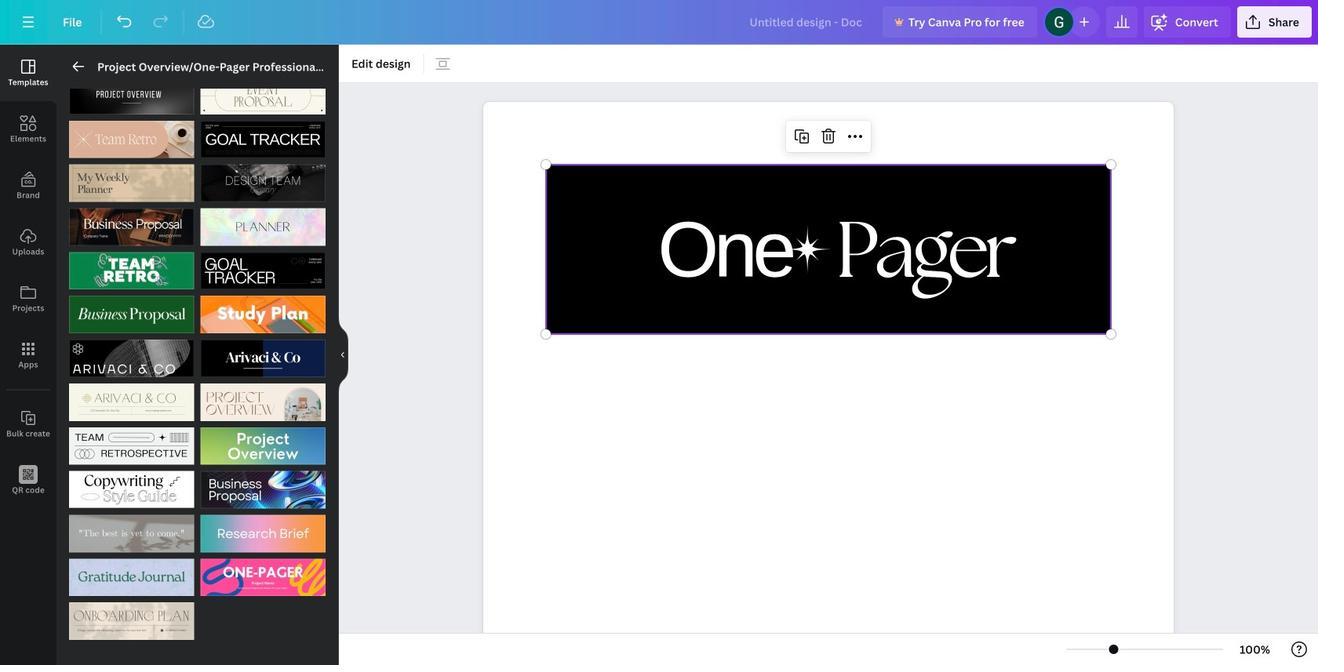 Task type: locate. For each thing, give the bounding box(es) containing it.
team retro professional docs banner in green pastel purple playful abstract style group
[[69, 243, 194, 290]]

event/business proposal professional docs banner in beige dark brown warm classic style group
[[201, 77, 326, 114]]

2 goal tracker personal docs banner in black white sleek monochrome style group from the top
[[201, 243, 326, 290]]

letterhead professional docs banner in black white sleek monochrome style image
[[69, 340, 194, 378]]

team retro professional docs banner in grey black sleek monochrome style group
[[69, 418, 194, 465]]

hide image
[[338, 318, 349, 393]]

letterhead professional docs banner in black white sleek monochrome style group
[[69, 331, 194, 378]]

black clean and minimalist project overview docs banner image
[[69, 77, 194, 114]]

main menu bar
[[0, 0, 1319, 45]]

2 goal tracker personal docs banner in black white sleek monochrome style image from the top
[[201, 252, 326, 290]]

goal tracker personal docs banner in black white sleek monochrome style image down event/business proposal professional docs banner in beige dark brown warm classic style group at the top left
[[201, 121, 326, 158]]

goal tracker personal docs banner in black white sleek monochrome style group up study plan docs banner in bright orange white vibrant professional style image
[[201, 243, 326, 290]]

event/business proposal professional docs banner in green white traditional corporate style image
[[69, 296, 194, 334]]

black clean and minimalist project overview docs banner group
[[69, 77, 194, 114]]

copywriting style guide docs banner in black and white editorial style group
[[69, 462, 194, 509]]

team retro professional docs banner in green pastel purple playful abstract style image
[[69, 252, 194, 290]]

None text field
[[484, 102, 1174, 666]]

design team glossary docs banner in black and white editorial style group
[[201, 155, 326, 202]]

letterhead professional docs banner in beige mustard dark brown warm classic style group
[[69, 374, 194, 421]]

goal tracker personal docs banner in black white sleek monochrome style image
[[201, 121, 326, 158], [201, 252, 326, 290]]

0 vertical spatial goal tracker personal docs banner in black white sleek monochrome style group
[[201, 111, 326, 158]]

copywriting style guide docs banner in black and white editorial style image
[[69, 472, 194, 509]]

goal tracker personal docs banner in black white sleek monochrome style group for team retro professional docs banner in salmon tan warm classic style image
[[201, 111, 326, 158]]

letterhead professional docs banner in black dark blue traditional corporate style image
[[201, 340, 326, 378]]

event/business proposal professional docs banner in dark brown white photocentric style image
[[69, 208, 194, 246]]

study plan docs banner in bright orange white vibrant professional style group
[[201, 287, 326, 334]]

1 goal tracker personal docs banner in black white sleek monochrome style image from the top
[[201, 121, 326, 158]]

1 vertical spatial goal tracker personal docs banner in black white sleek monochrome style group
[[201, 243, 326, 290]]

0 vertical spatial goal tracker personal docs banner in black white sleek monochrome style image
[[201, 121, 326, 158]]

goal tracker personal docs banner in black white sleek monochrome style image down the white holographic background planner docs banner image
[[201, 252, 326, 290]]

team retro professional docs banner in salmon tan warm classic style image
[[69, 121, 194, 158]]

1 goal tracker personal docs banner in black white sleek monochrome style group from the top
[[201, 111, 326, 158]]

research brief docs banner in orange teal pink soft pastels style image
[[201, 515, 326, 553]]

project overview docs banner in light green blue vibrant professional style group
[[201, 418, 326, 465]]

goal tracker personal docs banner in black white sleek monochrome style group up design team glossary docs banner in black and white editorial style image
[[201, 111, 326, 158]]

goal tracker personal docs banner in black white sleek monochrome style group
[[201, 111, 326, 158], [201, 243, 326, 290]]

1 vertical spatial goal tracker personal docs banner in black white sleek monochrome style image
[[201, 252, 326, 290]]



Task type: vqa. For each thing, say whether or not it's contained in the screenshot.
Letterhead Professional Docs Banner in Black Dark Blue Traditional Corporate Style group
yes



Task type: describe. For each thing, give the bounding box(es) containing it.
design team glossary docs banner in black and white editorial style image
[[201, 165, 326, 202]]

event/business proposal professional docs banner in black dark blue dark tech style image
[[201, 472, 326, 509]]

onboarding plan professional docs banner in beige ash grey warm classic style image
[[69, 603, 194, 641]]

goal tracker personal docs banner in black white sleek monochrome style group for the team retro professional docs banner in green pastel purple playful abstract style image
[[201, 243, 326, 290]]

side panel tab list
[[0, 45, 57, 510]]

team retro professional docs banner in salmon tan warm classic style group
[[69, 111, 194, 158]]

event/business proposal professional docs banner in black dark blue dark tech style group
[[201, 462, 326, 509]]

interview preparations docs banner in beige black and white classic professional style group
[[69, 506, 194, 553]]

team retro professional docs banner in grey black sleek monochrome style image
[[69, 428, 194, 465]]

Design title text field
[[737, 6, 877, 38]]

project overview docs banner in light green blue vibrant professional style image
[[201, 428, 326, 465]]

project overview/one-pager professional docs banner in pink dark blue yellow playful abstract style image
[[201, 559, 326, 597]]

goal tracker personal docs banner in black white sleek monochrome style image for team retro professional docs banner in salmon tan warm classic style image goal tracker personal docs banner in black white sleek monochrome style group
[[201, 121, 326, 158]]

event/business proposal professional docs banner in green white traditional corporate style group
[[69, 287, 194, 334]]

study plan docs banner in bright orange white vibrant professional style image
[[201, 296, 326, 334]]

interview preparations docs banner in beige black and white classic professional style image
[[69, 515, 194, 553]]

research brief docs banner in orange teal pink soft pastels style group
[[201, 506, 326, 553]]

letterhead professional docs banner in beige mustard dark brown warm classic style image
[[69, 384, 194, 421]]

gratitude journal docs banner in light blue green vibrant professional style group
[[69, 550, 194, 597]]

onboarding plan professional docs banner in beige ash grey warm classic style group
[[69, 594, 194, 641]]

project overview/one-pager professional docs banner in beige brown warm classic style group
[[201, 374, 326, 421]]

Zoom button
[[1230, 637, 1281, 663]]

event/business proposal professional docs banner in dark brown white photocentric style group
[[69, 199, 194, 246]]

planner personal docs banner in tan ash grey warm classic style group
[[69, 155, 194, 202]]

planner personal docs banner in tan ash grey warm classic style image
[[69, 165, 194, 202]]

goal tracker personal docs banner in black white sleek monochrome style image for goal tracker personal docs banner in black white sleek monochrome style group associated with the team retro professional docs banner in green pastel purple playful abstract style image
[[201, 252, 326, 290]]

project overview/one-pager professional docs banner in pink dark blue yellow playful abstract style group
[[201, 550, 326, 597]]

event/business proposal professional docs banner in beige dark brown warm classic style image
[[201, 77, 326, 114]]

gratitude journal docs banner in light blue green vibrant professional style image
[[69, 559, 194, 597]]

white holographic background planner docs banner image
[[201, 208, 326, 246]]

white holographic background planner docs banner group
[[201, 199, 326, 246]]

project overview/one-pager professional docs banner in beige brown warm classic style image
[[201, 384, 326, 421]]

letterhead professional docs banner in black dark blue traditional corporate style group
[[201, 331, 326, 378]]



